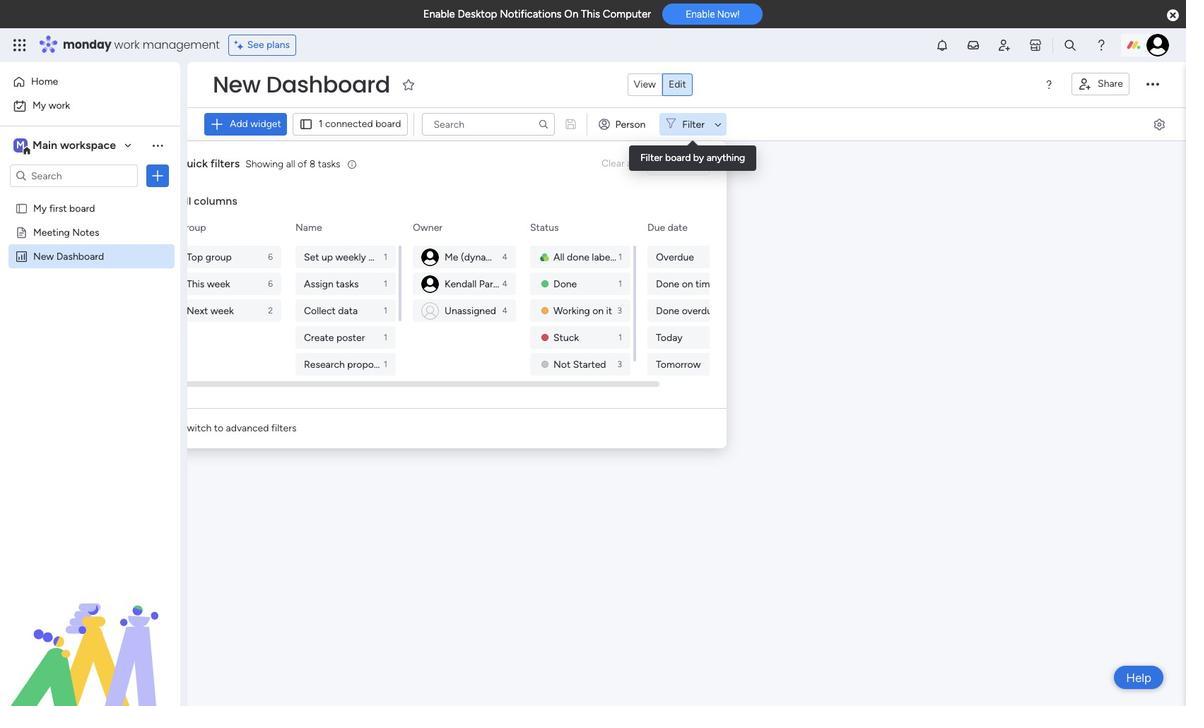 Task type: locate. For each thing, give the bounding box(es) containing it.
anything
[[707, 152, 745, 164]]

status
[[530, 222, 559, 234]]

1 vertical spatial this
[[187, 278, 204, 290]]

1 horizontal spatial filter
[[682, 118, 705, 130]]

all
[[286, 158, 295, 170]]

my inside option
[[33, 100, 46, 112]]

done
[[553, 278, 577, 290], [656, 278, 679, 290], [656, 305, 679, 317]]

1
[[319, 118, 323, 130], [384, 252, 387, 262], [618, 252, 622, 262], [384, 279, 387, 289], [618, 279, 622, 289], [384, 306, 387, 316], [384, 333, 387, 343], [618, 333, 622, 343], [384, 360, 387, 370]]

0 horizontal spatial work
[[49, 100, 70, 112]]

0 vertical spatial this
[[581, 8, 600, 20]]

dashboard
[[266, 69, 390, 100], [56, 250, 104, 262]]

week
[[207, 278, 230, 290], [210, 305, 234, 317]]

menu image
[[1043, 79, 1055, 90]]

all up 'group'
[[179, 194, 191, 209]]

0 horizontal spatial new
[[33, 250, 54, 262]]

0 vertical spatial tasks
[[318, 158, 340, 170]]

quick
[[178, 157, 208, 170]]

create poster
[[304, 332, 365, 344]]

1 vertical spatial new
[[33, 250, 54, 262]]

filter down person
[[640, 152, 663, 164]]

2 6 from the top
[[268, 279, 273, 289]]

lottie animation element
[[0, 564, 180, 707]]

time
[[695, 278, 715, 290]]

kendall parks image down kendall parks image
[[421, 275, 439, 293]]

tasks right 8
[[318, 158, 340, 170]]

filter left the arrow down image
[[682, 118, 705, 130]]

1 vertical spatial tasks
[[336, 278, 359, 290]]

collect
[[304, 305, 336, 317]]

view
[[634, 78, 656, 90]]

0 horizontal spatial this
[[187, 278, 204, 290]]

me (dynamic)
[[445, 251, 505, 263]]

0 horizontal spatial enable
[[423, 8, 455, 20]]

1 4 from the top
[[502, 252, 507, 262]]

not started
[[553, 359, 606, 371]]

1 vertical spatial on
[[592, 305, 604, 317]]

status group
[[530, 246, 633, 376]]

tasks up data
[[336, 278, 359, 290]]

8
[[309, 158, 316, 170]]

board right first
[[69, 202, 95, 214]]

on left it
[[592, 305, 604, 317]]

all left done
[[553, 251, 564, 263]]

0 vertical spatial 6
[[268, 252, 273, 262]]

1 vertical spatial board
[[665, 152, 691, 164]]

3 right the started
[[617, 360, 622, 370]]

6 up 2
[[268, 279, 273, 289]]

1 horizontal spatial filters
[[271, 423, 297, 435]]

today
[[656, 332, 682, 344]]

see
[[247, 39, 264, 51]]

3 right it
[[617, 306, 622, 316]]

0 horizontal spatial filters
[[210, 157, 240, 170]]

1 vertical spatial filters
[[271, 423, 297, 435]]

board for 1 connected board
[[375, 118, 401, 130]]

1 vertical spatial new dashboard
[[33, 250, 104, 262]]

list box
[[0, 193, 180, 459]]

dapulse close image
[[1167, 8, 1179, 23]]

2 4 from the top
[[502, 279, 507, 289]]

dashboard up connected
[[266, 69, 390, 100]]

1 3 from the top
[[617, 306, 622, 316]]

monday marketplace image
[[1028, 38, 1043, 52]]

enable desktop notifications on this computer
[[423, 8, 651, 20]]

0 vertical spatial 4
[[502, 252, 507, 262]]

notifications
[[500, 8, 562, 20]]

weekly
[[335, 251, 366, 263]]

0 vertical spatial work
[[114, 37, 140, 53]]

on inside status group
[[592, 305, 604, 317]]

on for working
[[592, 305, 604, 317]]

kendall parks image
[[1146, 34, 1169, 57], [421, 275, 439, 293]]

0 horizontal spatial filter
[[640, 152, 663, 164]]

1 vertical spatial work
[[49, 100, 70, 112]]

this down top
[[187, 278, 204, 290]]

kendall parks image inside owner 'group'
[[421, 275, 439, 293]]

6
[[268, 252, 273, 262], [268, 279, 273, 289]]

1 horizontal spatial dashboard
[[266, 69, 390, 100]]

enable left desktop
[[423, 8, 455, 20]]

by
[[693, 152, 704, 164]]

0 horizontal spatial all
[[179, 194, 191, 209]]

name group
[[295, 246, 405, 457]]

more dots image
[[655, 162, 665, 173]]

new right public dashboard icon
[[33, 250, 54, 262]]

1 vertical spatial week
[[210, 305, 234, 317]]

filter for filter board by anything
[[640, 152, 663, 164]]

workspace selection element
[[13, 137, 118, 156]]

3 for working on it
[[617, 306, 622, 316]]

this week
[[187, 278, 230, 290]]

work right "monday" at the top
[[114, 37, 140, 53]]

0 horizontal spatial on
[[592, 305, 604, 317]]

on inside due date group
[[682, 278, 693, 290]]

add to favorites image
[[402, 77, 416, 92]]

1 horizontal spatial this
[[581, 8, 600, 20]]

filters right quick
[[210, 157, 240, 170]]

name
[[295, 222, 322, 234]]

home option
[[8, 71, 172, 93]]

enable inside button
[[686, 9, 715, 20]]

tasks inside name "group"
[[336, 278, 359, 290]]

new dashboard down meeting notes
[[33, 250, 104, 262]]

all inside status group
[[553, 251, 564, 263]]

1 vertical spatial kendall parks image
[[421, 275, 439, 293]]

week for this week
[[207, 278, 230, 290]]

work for monday
[[114, 37, 140, 53]]

my first board
[[33, 202, 95, 214]]

1 horizontal spatial all
[[553, 251, 564, 263]]

enable left now! at top right
[[686, 9, 715, 20]]

search everything image
[[1063, 38, 1077, 52]]

filter inside filter popup button
[[682, 118, 705, 130]]

enable now! button
[[662, 4, 763, 25]]

0 vertical spatial all
[[179, 194, 191, 209]]

0 horizontal spatial new dashboard
[[33, 250, 104, 262]]

connected
[[325, 118, 373, 130]]

2 vertical spatial 4
[[502, 306, 507, 316]]

1 vertical spatial 4
[[502, 279, 507, 289]]

4 for parks
[[502, 279, 507, 289]]

filters right advanced
[[271, 423, 297, 435]]

first
[[49, 202, 67, 214]]

plans
[[266, 39, 290, 51]]

invite members image
[[997, 38, 1011, 52]]

help image
[[1094, 38, 1108, 52]]

6 for top group
[[268, 252, 273, 262]]

view button
[[627, 74, 662, 96]]

0 vertical spatial my
[[33, 100, 46, 112]]

done overdue
[[656, 305, 718, 317]]

Search in workspace field
[[30, 168, 118, 184]]

0 horizontal spatial dashboard
[[56, 250, 104, 262]]

option
[[0, 195, 180, 198]]

1 inside popup button
[[319, 118, 323, 130]]

4
[[502, 252, 507, 262], [502, 279, 507, 289], [502, 306, 507, 316]]

1 vertical spatial filter
[[640, 152, 663, 164]]

dashboard down the notes
[[56, 250, 104, 262]]

new up add
[[213, 69, 261, 100]]

workspace
[[60, 139, 116, 152]]

due date group
[[647, 246, 751, 510]]

1 horizontal spatial kendall parks image
[[1146, 34, 1169, 57]]

switch
[[181, 423, 212, 435]]

1 horizontal spatial enable
[[686, 9, 715, 20]]

this right the on
[[581, 8, 600, 20]]

new dashboard
[[213, 69, 390, 100], [33, 250, 104, 262]]

0 vertical spatial 3
[[617, 306, 622, 316]]

4 down (dynamic) on the top
[[502, 279, 507, 289]]

2
[[268, 306, 273, 316]]

assign
[[304, 278, 333, 290]]

board inside 1 connected board popup button
[[375, 118, 401, 130]]

2 3 from the top
[[617, 360, 622, 370]]

6 left set
[[268, 252, 273, 262]]

week down group
[[207, 278, 230, 290]]

my left first
[[33, 202, 47, 214]]

done down overdue
[[656, 278, 679, 290]]

board inside 'list box'
[[69, 202, 95, 214]]

1 vertical spatial all
[[553, 251, 564, 263]]

switch to advanced filters
[[181, 423, 297, 435]]

board left by at the top right
[[665, 152, 691, 164]]

kendall parks image down dapulse close icon
[[1146, 34, 1169, 57]]

new inside banner
[[213, 69, 261, 100]]

all for all done labels
[[553, 251, 564, 263]]

1 vertical spatial 6
[[268, 279, 273, 289]]

tasks
[[318, 158, 340, 170], [336, 278, 359, 290]]

work down home
[[49, 100, 70, 112]]

0 vertical spatial dashboard
[[266, 69, 390, 100]]

settings image
[[1152, 117, 1166, 131]]

0 vertical spatial new dashboard
[[213, 69, 390, 100]]

person button
[[593, 113, 654, 136]]

new dashboard down plans
[[213, 69, 390, 100]]

research proposal 1
[[304, 359, 387, 371]]

board right connected
[[375, 118, 401, 130]]

unassigned
[[445, 305, 496, 317]]

0 vertical spatial filter
[[682, 118, 705, 130]]

1 horizontal spatial on
[[682, 278, 693, 290]]

poster
[[336, 332, 365, 344]]

work inside my work option
[[49, 100, 70, 112]]

board for my first board
[[69, 202, 95, 214]]

group
[[178, 222, 206, 234]]

done inside status group
[[553, 278, 577, 290]]

new
[[213, 69, 261, 100], [33, 250, 54, 262]]

1 6 from the top
[[268, 252, 273, 262]]

1 vertical spatial my
[[33, 202, 47, 214]]

list box containing my first board
[[0, 193, 180, 459]]

0 horizontal spatial board
[[69, 202, 95, 214]]

1 horizontal spatial new
[[213, 69, 261, 100]]

filter
[[682, 118, 705, 130], [640, 152, 663, 164]]

public dashboard image
[[15, 250, 28, 263]]

research
[[304, 359, 345, 371]]

1 horizontal spatial work
[[114, 37, 140, 53]]

meeting notes
[[33, 226, 99, 238]]

public board image
[[15, 201, 28, 215]]

0 vertical spatial on
[[682, 278, 693, 290]]

all columns
[[179, 194, 237, 209]]

0 vertical spatial board
[[375, 118, 401, 130]]

4 for (dynamic)
[[502, 252, 507, 262]]

done up today
[[656, 305, 679, 317]]

next week
[[187, 305, 234, 317]]

home link
[[8, 71, 172, 93]]

4 up parks at top left
[[502, 252, 507, 262]]

enable now!
[[686, 9, 740, 20]]

1 horizontal spatial board
[[375, 118, 401, 130]]

filters
[[210, 157, 240, 170], [271, 423, 297, 435]]

due date
[[647, 222, 687, 234]]

0 vertical spatial week
[[207, 278, 230, 290]]

1 horizontal spatial new dashboard
[[213, 69, 390, 100]]

done up working
[[553, 278, 577, 290]]

0 horizontal spatial kendall parks image
[[421, 275, 439, 293]]

public board image
[[15, 225, 28, 239]]

my work option
[[8, 95, 172, 117]]

assign tasks
[[304, 278, 359, 290]]

overdue
[[682, 305, 718, 317]]

0 vertical spatial filters
[[210, 157, 240, 170]]

3
[[617, 306, 622, 316], [617, 360, 622, 370]]

help button
[[1114, 667, 1163, 690]]

workspace options image
[[151, 138, 165, 152]]

Filter dashboard by text search field
[[422, 113, 555, 136]]

4 down parks at top left
[[502, 306, 507, 316]]

help
[[1126, 671, 1151, 685]]

it
[[606, 305, 612, 317]]

0 vertical spatial kendall parks image
[[1146, 34, 1169, 57]]

Chart field
[[217, 158, 261, 177]]

lottie animation image
[[0, 564, 180, 707]]

0 vertical spatial new
[[213, 69, 261, 100]]

m
[[16, 139, 25, 151]]

enable for enable desktop notifications on this computer
[[423, 8, 455, 20]]

done for done overdue
[[656, 305, 679, 317]]

my work
[[33, 100, 70, 112]]

1 vertical spatial 3
[[617, 360, 622, 370]]

on left the time
[[682, 278, 693, 290]]

2 vertical spatial board
[[69, 202, 95, 214]]

1 vertical spatial dashboard
[[56, 250, 104, 262]]

chart
[[221, 158, 257, 176]]

week right next
[[210, 305, 234, 317]]

done on time
[[656, 278, 715, 290]]

my down home
[[33, 100, 46, 112]]

search image
[[538, 119, 549, 130]]

done for done
[[553, 278, 577, 290]]

started
[[573, 359, 606, 371]]

None search field
[[422, 113, 555, 136]]

filter board by anything
[[640, 152, 745, 164]]



Task type: describe. For each thing, give the bounding box(es) containing it.
not
[[553, 359, 570, 371]]

widget
[[250, 118, 281, 130]]

notes
[[72, 226, 99, 238]]

dashboard inside banner
[[266, 69, 390, 100]]

kendall parks
[[445, 278, 502, 290]]

on
[[564, 8, 578, 20]]

filter button
[[660, 113, 727, 136]]

see plans
[[247, 39, 290, 51]]

set up weekly meeting
[[304, 251, 405, 263]]

update feed image
[[966, 38, 980, 52]]

new dashboard banner
[[161, 62, 1186, 510]]

done for done on time
[[656, 278, 679, 290]]

date
[[668, 222, 687, 234]]

working
[[553, 305, 590, 317]]

all done labels
[[553, 251, 617, 263]]

1 inside research proposal 1
[[384, 360, 387, 370]]

6 for this week
[[268, 279, 273, 289]]

proposal
[[347, 359, 386, 371]]

tasks inside quick filters showing all of 8 tasks
[[318, 158, 340, 170]]

working on it
[[553, 305, 612, 317]]

new inside 'list box'
[[33, 250, 54, 262]]

top
[[187, 251, 203, 263]]

kendall parks image
[[421, 248, 439, 266]]

meeting
[[33, 226, 70, 238]]

2 horizontal spatial board
[[665, 152, 691, 164]]

of
[[298, 158, 307, 170]]

add
[[230, 118, 248, 130]]

create
[[304, 332, 334, 344]]

share
[[1098, 78, 1123, 90]]

monday
[[63, 37, 111, 53]]

person
[[615, 118, 646, 130]]

parks
[[479, 278, 502, 290]]

set
[[304, 251, 319, 263]]

quick filters showing all of 8 tasks
[[178, 157, 340, 170]]

none search field inside new dashboard banner
[[422, 113, 555, 136]]

monday work management
[[63, 37, 220, 53]]

management
[[143, 37, 220, 53]]

advanced
[[226, 423, 269, 435]]

stuck
[[553, 332, 579, 344]]

new dashboard inside banner
[[213, 69, 390, 100]]

all for all columns
[[179, 194, 191, 209]]

enable for enable now!
[[686, 9, 715, 20]]

edit
[[669, 78, 686, 90]]

share button
[[1072, 73, 1130, 95]]

owner group
[[413, 246, 519, 322]]

3 for not started
[[617, 360, 622, 370]]

collect data
[[304, 305, 358, 317]]

3 4 from the top
[[502, 306, 507, 316]]

data
[[338, 305, 358, 317]]

(dynamic)
[[461, 251, 505, 263]]

my for my first board
[[33, 202, 47, 214]]

owner
[[413, 222, 442, 234]]

all columns dialog
[[161, 141, 765, 510]]

my for my work
[[33, 100, 46, 112]]

to
[[214, 423, 223, 435]]

workspace image
[[13, 138, 28, 153]]

add widget button
[[204, 113, 287, 136]]

New Dashboard field
[[209, 69, 394, 100]]

filters inside button
[[271, 423, 297, 435]]

notifications image
[[935, 38, 949, 52]]

overdue
[[656, 251, 694, 263]]

display modes group
[[627, 74, 693, 96]]

arrow down image
[[710, 116, 727, 133]]

labels
[[592, 251, 617, 263]]

edit button
[[662, 74, 693, 96]]

on for done
[[682, 278, 693, 290]]

select product image
[[13, 38, 27, 52]]

group group
[[178, 246, 284, 322]]

1 connected board button
[[292, 113, 407, 136]]

main workspace
[[33, 139, 116, 152]]

switch to advanced filters button
[[175, 418, 302, 440]]

up
[[321, 251, 333, 263]]

work for my
[[49, 100, 70, 112]]

now!
[[717, 9, 740, 20]]

meeting
[[368, 251, 405, 263]]

showing
[[245, 158, 284, 170]]

top group
[[187, 251, 232, 263]]

due
[[647, 222, 665, 234]]

me
[[445, 251, 458, 263]]

more options image
[[1146, 78, 1159, 91]]

group
[[205, 251, 232, 263]]

main
[[33, 139, 57, 152]]

week for next week
[[210, 305, 234, 317]]

1 connected board
[[319, 118, 401, 130]]

my work link
[[8, 95, 172, 117]]

add widget
[[230, 118, 281, 130]]

tomorrow
[[656, 359, 701, 371]]

desktop
[[458, 8, 497, 20]]

filter for filter
[[682, 118, 705, 130]]

options image
[[151, 169, 165, 183]]

done
[[567, 251, 589, 263]]

this inside group group
[[187, 278, 204, 290]]

kendall
[[445, 278, 477, 290]]



Task type: vqa. For each thing, say whether or not it's contained in the screenshot.
Design,
no



